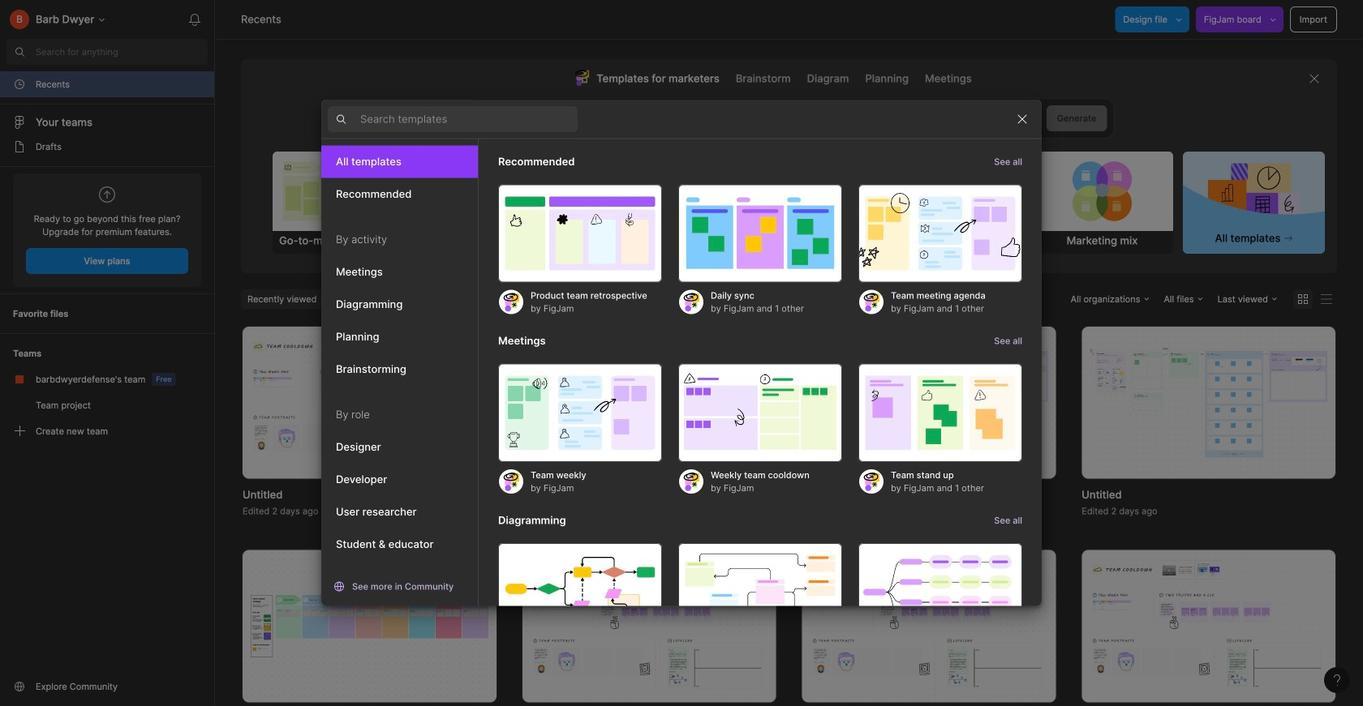 Task type: vqa. For each thing, say whether or not it's contained in the screenshot.
cool down: two truths and a lie image
no



Task type: locate. For each thing, give the bounding box(es) containing it.
marketing mix image
[[1032, 152, 1173, 231]]

grid
[[217, 327, 1362, 707]]

Search templates text field
[[360, 110, 578, 129]]

thumbnail image
[[243, 327, 496, 479], [522, 327, 776, 479], [802, 327, 1056, 479], [1082, 327, 1336, 479], [243, 551, 496, 703], [522, 551, 776, 703], [802, 551, 1056, 703], [1082, 551, 1336, 703]]

go-to-market (gtm) strategy image
[[273, 152, 414, 231]]

team weekly image
[[498, 364, 662, 462]]

dialog
[[321, 100, 1042, 674]]

community 16 image
[[13, 681, 26, 694]]

Ex: A weekly team meeting, starting with an ice breaker field
[[532, 99, 1047, 138]]

uml diagram image
[[678, 544, 842, 642]]

search 32 image
[[6, 39, 32, 65]]



Task type: describe. For each thing, give the bounding box(es) containing it.
daily sync image
[[678, 185, 842, 283]]

team meeting agenda image
[[859, 185, 1022, 283]]

product team retrospective image
[[498, 185, 662, 283]]

mindmap image
[[859, 544, 1022, 642]]

page 16 image
[[13, 140, 26, 153]]

see all all templates image
[[1208, 162, 1300, 223]]

Search for anything text field
[[36, 45, 208, 58]]

bell 32 image
[[182, 6, 208, 32]]

recent 16 image
[[13, 78, 26, 91]]

diagram basics image
[[498, 544, 662, 642]]

marketing funnel image
[[425, 152, 566, 231]]

team stand up image
[[859, 364, 1022, 462]]

competitor analysis image
[[576, 152, 718, 231]]

weekly team cooldown image
[[678, 364, 842, 462]]

social media planner image
[[728, 152, 870, 231]]

creative brief template image
[[871, 152, 1030, 231]]



